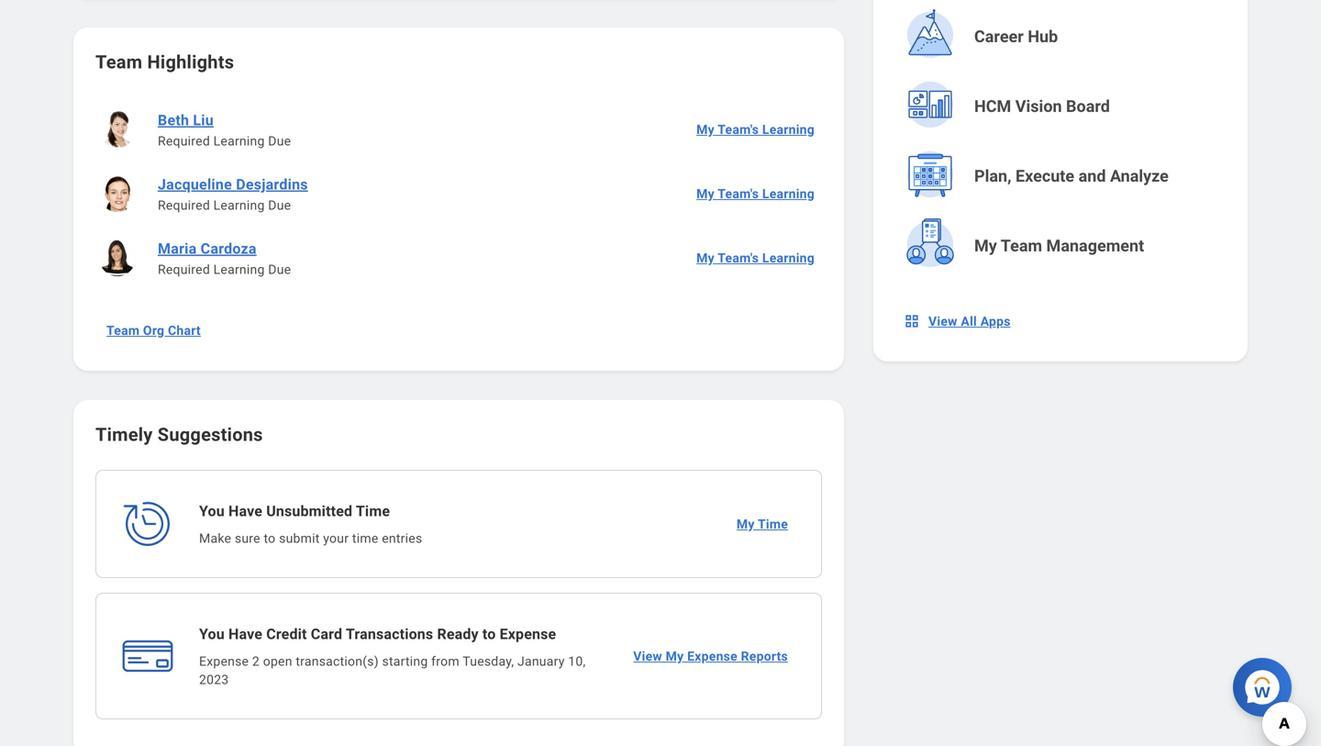 Task type: describe. For each thing, give the bounding box(es) containing it.
expense inside the expense 2 open transaction(s) starting from tuesday, january 10, 2023
[[199, 654, 249, 669]]

sure
[[235, 531, 261, 546]]

management
[[1047, 236, 1145, 256]]

entries
[[382, 531, 423, 546]]

tuesday,
[[463, 654, 514, 669]]

2
[[252, 654, 260, 669]]

view my expense reports
[[634, 649, 788, 664]]

view all apps button
[[896, 303, 1022, 340]]

nbox image
[[903, 312, 922, 330]]

hcm
[[975, 97, 1012, 116]]

submit
[[279, 531, 320, 546]]

view my expense reports button
[[626, 638, 799, 675]]

my team's learning for desjardins
[[697, 186, 815, 201]]

plan,
[[975, 167, 1012, 186]]

org
[[143, 323, 165, 338]]

board
[[1067, 97, 1111, 116]]

plan, execute and analyze
[[975, 167, 1169, 186]]

due for beth liu
[[268, 134, 291, 149]]

1 horizontal spatial expense
[[500, 626, 557, 643]]

learning inside maria cardoza required learning due
[[214, 262, 265, 277]]

transaction(s)
[[296, 654, 379, 669]]

transactions
[[346, 626, 434, 643]]

jacqueline
[[158, 176, 232, 193]]

hcm vision board button
[[898, 73, 1228, 140]]

have for credit
[[229, 626, 263, 643]]

my team's learning for liu
[[697, 122, 815, 137]]

highlights
[[147, 51, 234, 73]]

have for unsubmitted
[[229, 503, 263, 520]]

make sure to submit your time entries
[[199, 531, 423, 546]]

beth liu button
[[151, 108, 221, 132]]

team org chart button
[[99, 312, 208, 349]]

0 horizontal spatial time
[[356, 503, 390, 520]]

credit
[[266, 626, 307, 643]]

my inside button
[[975, 236, 998, 256]]

apps
[[981, 314, 1011, 329]]

timely
[[95, 424, 153, 446]]

time
[[352, 531, 379, 546]]

your
[[323, 531, 349, 546]]

open
[[263, 654, 293, 669]]

due for jacqueline desjardins
[[268, 198, 291, 213]]

expense inside button
[[688, 649, 738, 664]]

make
[[199, 531, 231, 546]]

starting
[[382, 654, 428, 669]]

team highlights
[[95, 51, 234, 73]]

0 horizontal spatial to
[[264, 531, 276, 546]]

from
[[432, 654, 460, 669]]

2023
[[199, 672, 229, 688]]

you have credit card transactions ready to expense
[[199, 626, 557, 643]]

beth
[[158, 112, 189, 129]]

maria cardoza button
[[151, 237, 264, 261]]

all
[[961, 314, 978, 329]]

reports
[[741, 649, 788, 664]]

required for beth
[[158, 134, 210, 149]]

required for jacqueline
[[158, 198, 210, 213]]

suggestions
[[158, 424, 263, 446]]

team org chart
[[106, 323, 201, 338]]

team's for desjardins
[[718, 186, 759, 201]]

you for you have unsubmitted time
[[199, 503, 225, 520]]

my team's learning button for cardoza
[[689, 240, 822, 276]]

execute
[[1016, 167, 1075, 186]]

learning inside jacqueline desjardins required learning due
[[214, 198, 265, 213]]

beth liu required learning due
[[158, 112, 291, 149]]

view all apps
[[929, 314, 1011, 329]]

required for maria
[[158, 262, 210, 277]]



Task type: locate. For each thing, give the bounding box(es) containing it.
required inside jacqueline desjardins required learning due
[[158, 198, 210, 213]]

maria
[[158, 240, 197, 257]]

required
[[158, 134, 210, 149], [158, 198, 210, 213], [158, 262, 210, 277]]

learning
[[763, 122, 815, 137], [214, 134, 265, 149], [763, 186, 815, 201], [214, 198, 265, 213], [763, 250, 815, 266], [214, 262, 265, 277]]

3 team's from the top
[[718, 250, 759, 266]]

1 horizontal spatial view
[[929, 314, 958, 329]]

my time button
[[730, 506, 799, 542]]

have
[[229, 503, 263, 520], [229, 626, 263, 643]]

view inside button
[[929, 314, 958, 329]]

1 vertical spatial required
[[158, 198, 210, 213]]

10,
[[568, 654, 586, 669]]

due
[[268, 134, 291, 149], [268, 198, 291, 213], [268, 262, 291, 277]]

my team's learning for cardoza
[[697, 250, 815, 266]]

time inside my time button
[[758, 517, 788, 532]]

0 vertical spatial team
[[95, 51, 143, 73]]

2 vertical spatial my team's learning
[[697, 250, 815, 266]]

2 my team's learning button from the top
[[689, 175, 822, 212]]

view
[[929, 314, 958, 329], [634, 649, 663, 664]]

2 horizontal spatial expense
[[688, 649, 738, 664]]

expense left reports
[[688, 649, 738, 664]]

card
[[311, 626, 343, 643]]

my
[[697, 122, 715, 137], [697, 186, 715, 201], [975, 236, 998, 256], [697, 250, 715, 266], [737, 517, 755, 532], [666, 649, 684, 664]]

0 vertical spatial view
[[929, 314, 958, 329]]

team's for liu
[[718, 122, 759, 137]]

1 vertical spatial have
[[229, 626, 263, 643]]

1 required from the top
[[158, 134, 210, 149]]

required inside maria cardoza required learning due
[[158, 262, 210, 277]]

my team's learning
[[697, 122, 815, 137], [697, 186, 815, 201], [697, 250, 815, 266]]

desjardins
[[236, 176, 308, 193]]

plan, execute and analyze button
[[898, 143, 1228, 209]]

view for view my expense reports
[[634, 649, 663, 664]]

1 vertical spatial my team's learning button
[[689, 175, 822, 212]]

hcm vision board
[[975, 97, 1111, 116]]

have up 2
[[229, 626, 263, 643]]

team for team highlights
[[95, 51, 143, 73]]

2 you from the top
[[199, 626, 225, 643]]

to right sure
[[264, 531, 276, 546]]

jacqueline desjardins required learning due
[[158, 176, 308, 213]]

0 vertical spatial have
[[229, 503, 263, 520]]

2 my team's learning from the top
[[697, 186, 815, 201]]

0 vertical spatial you
[[199, 503, 225, 520]]

2 vertical spatial team's
[[718, 250, 759, 266]]

view inside button
[[634, 649, 663, 664]]

required inside beth liu required learning due
[[158, 134, 210, 149]]

0 vertical spatial my team's learning
[[697, 122, 815, 137]]

1 horizontal spatial to
[[483, 626, 496, 643]]

time
[[356, 503, 390, 520], [758, 517, 788, 532]]

0 vertical spatial required
[[158, 134, 210, 149]]

2 vertical spatial required
[[158, 262, 210, 277]]

due for maria cardoza
[[268, 262, 291, 277]]

team for team org chart
[[106, 323, 140, 338]]

career hub button
[[898, 4, 1228, 70]]

hub
[[1028, 27, 1059, 46]]

3 due from the top
[[268, 262, 291, 277]]

due inside maria cardoza required learning due
[[268, 262, 291, 277]]

1 vertical spatial due
[[268, 198, 291, 213]]

my team's learning button
[[689, 111, 822, 148], [689, 175, 822, 212], [689, 240, 822, 276]]

to
[[264, 531, 276, 546], [483, 626, 496, 643]]

my team management
[[975, 236, 1145, 256]]

career
[[975, 27, 1024, 46]]

unsubmitted
[[266, 503, 353, 520]]

liu
[[193, 112, 214, 129]]

expense up 2023
[[199, 654, 249, 669]]

1 vertical spatial view
[[634, 649, 663, 664]]

0 horizontal spatial view
[[634, 649, 663, 664]]

you for you have credit card transactions ready to expense
[[199, 626, 225, 643]]

view for view all apps
[[929, 314, 958, 329]]

vision
[[1016, 97, 1063, 116]]

1 vertical spatial to
[[483, 626, 496, 643]]

2 required from the top
[[158, 198, 210, 213]]

chart
[[168, 323, 201, 338]]

cardoza
[[201, 240, 257, 257]]

my team's learning button for liu
[[689, 111, 822, 148]]

and
[[1079, 167, 1106, 186]]

you
[[199, 503, 225, 520], [199, 626, 225, 643]]

view right 10,
[[634, 649, 663, 664]]

team left the 'org'
[[106, 323, 140, 338]]

1 have from the top
[[229, 503, 263, 520]]

required down beth liu button
[[158, 134, 210, 149]]

2 team's from the top
[[718, 186, 759, 201]]

jacqueline desjardins button
[[151, 173, 316, 196]]

1 due from the top
[[268, 134, 291, 149]]

0 vertical spatial team's
[[718, 122, 759, 137]]

learning inside beth liu required learning due
[[214, 134, 265, 149]]

required down jacqueline
[[158, 198, 210, 213]]

you have unsubmitted time
[[199, 503, 390, 520]]

due inside jacqueline desjardins required learning due
[[268, 198, 291, 213]]

3 my team's learning from the top
[[697, 250, 815, 266]]

timely suggestions
[[95, 424, 263, 446]]

ready
[[437, 626, 479, 643]]

1 my team's learning from the top
[[697, 122, 815, 137]]

expense
[[500, 626, 557, 643], [688, 649, 738, 664], [199, 654, 249, 669]]

0 vertical spatial to
[[264, 531, 276, 546]]

2 vertical spatial team
[[106, 323, 140, 338]]

team's for cardoza
[[718, 250, 759, 266]]

my team's learning button for desjardins
[[689, 175, 822, 212]]

1 vertical spatial team
[[1001, 236, 1043, 256]]

3 required from the top
[[158, 262, 210, 277]]

2 vertical spatial due
[[268, 262, 291, 277]]

required down maria
[[158, 262, 210, 277]]

you up 2023
[[199, 626, 225, 643]]

0 vertical spatial my team's learning button
[[689, 111, 822, 148]]

career hub
[[975, 27, 1059, 46]]

team
[[95, 51, 143, 73], [1001, 236, 1043, 256], [106, 323, 140, 338]]

0 horizontal spatial expense
[[199, 654, 249, 669]]

have up sure
[[229, 503, 263, 520]]

1 you from the top
[[199, 503, 225, 520]]

0 vertical spatial due
[[268, 134, 291, 149]]

january
[[518, 654, 565, 669]]

1 vertical spatial my team's learning
[[697, 186, 815, 201]]

1 my team's learning button from the top
[[689, 111, 822, 148]]

1 team's from the top
[[718, 122, 759, 137]]

analyze
[[1111, 167, 1169, 186]]

expense up january
[[500, 626, 557, 643]]

team highlights list
[[95, 97, 822, 290]]

1 vertical spatial team's
[[718, 186, 759, 201]]

due inside beth liu required learning due
[[268, 134, 291, 149]]

to up tuesday, on the left bottom of the page
[[483, 626, 496, 643]]

3 my team's learning button from the top
[[689, 240, 822, 276]]

maria cardoza required learning due
[[158, 240, 291, 277]]

2 due from the top
[[268, 198, 291, 213]]

2 have from the top
[[229, 626, 263, 643]]

team left highlights
[[95, 51, 143, 73]]

team down execute
[[1001, 236, 1043, 256]]

expense 2 open transaction(s) starting from tuesday, january 10, 2023
[[199, 654, 586, 688]]

1 horizontal spatial time
[[758, 517, 788, 532]]

you up the make at the bottom left of page
[[199, 503, 225, 520]]

view left all
[[929, 314, 958, 329]]

my team management button
[[898, 213, 1228, 279]]

team's
[[718, 122, 759, 137], [718, 186, 759, 201], [718, 250, 759, 266]]

my time
[[737, 517, 788, 532]]

1 vertical spatial you
[[199, 626, 225, 643]]

2 vertical spatial my team's learning button
[[689, 240, 822, 276]]



Task type: vqa. For each thing, say whether or not it's contained in the screenshot.
Chart
yes



